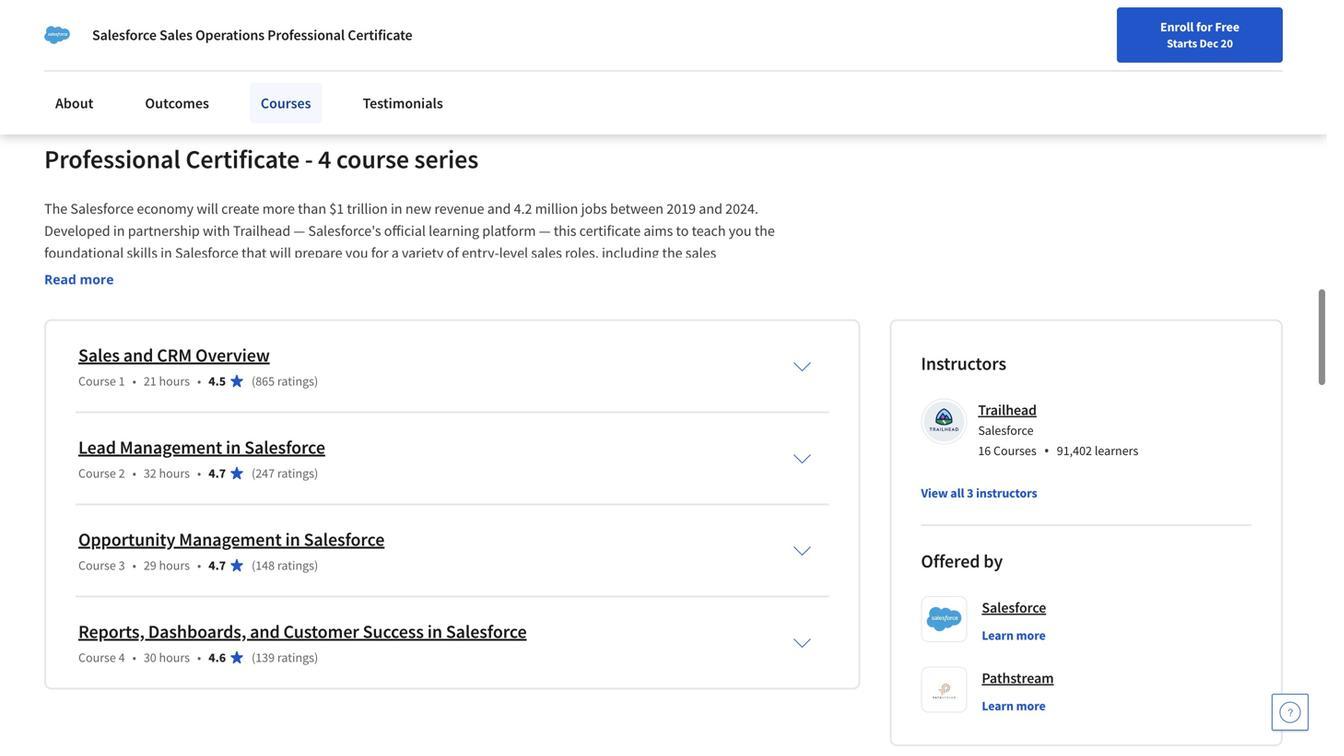 Task type: locate. For each thing, give the bounding box(es) containing it.
manage down "sales," at the right top
[[684, 288, 734, 306]]

0 horizontal spatial sales
[[531, 244, 562, 262]]

1 ) from the top
[[314, 373, 318, 389]]

4 right the -
[[318, 143, 331, 175]]

1 4.7 from the top
[[209, 465, 226, 482]]

sales up "1" in the left of the page
[[78, 344, 120, 367]]

the down no
[[478, 288, 498, 306]]

4 down reports,
[[119, 649, 125, 666]]

learn more button for pathstream
[[982, 697, 1046, 715]]

1 vertical spatial 3
[[119, 557, 125, 574]]

2 horizontal spatial for
[[1196, 18, 1213, 35]]

learn down 'salesforce' link
[[982, 627, 1014, 644]]

0 vertical spatial courses
[[261, 94, 311, 112]]

1 sales from the left
[[531, 244, 562, 262]]

3 right all on the right bottom
[[967, 485, 974, 501]]

4.5
[[209, 373, 226, 389]]

beginners.
[[417, 266, 481, 284]]

0 horizontal spatial will
[[197, 199, 218, 218]]

3 ) from the top
[[314, 557, 318, 574]]

0 vertical spatial learn
[[982, 627, 1014, 644]]

official
[[384, 222, 426, 240]]

for left a
[[371, 244, 389, 262]]

read more
[[44, 270, 114, 288]]

course 1 • 21 hours •
[[78, 373, 201, 389]]

to down leads
[[766, 310, 779, 329]]

0 vertical spatial you
[[729, 222, 752, 240]]

crm down operations
[[44, 288, 72, 306]]

more left than
[[262, 199, 295, 218]]

sales right on
[[159, 26, 193, 44]]

2 horizontal spatial the
[[755, 222, 775, 240]]

• down the opportunity management in salesforce link
[[197, 557, 201, 574]]

1 ( from the top
[[252, 373, 256, 389]]

3 ratings from the top
[[277, 557, 314, 574]]

of down learning
[[447, 244, 459, 262]]

1 course from the top
[[78, 373, 116, 389]]

—
[[293, 222, 305, 240], [539, 222, 551, 240]]

4.7
[[209, 465, 226, 482], [209, 557, 226, 574]]

0 vertical spatial the
[[755, 222, 775, 240]]

( down lead management in salesforce
[[252, 465, 256, 482]]

0 vertical spatial 3
[[967, 485, 974, 501]]

course left 2
[[78, 465, 116, 482]]

ratings right '865' at the left
[[277, 373, 314, 389]]

learn more button down pathstream
[[982, 697, 1046, 715]]

( 148 ratings )
[[252, 557, 318, 574]]

0 vertical spatial professional
[[267, 26, 345, 44]]

1 horizontal spatial for
[[396, 266, 414, 284]]

crm
[[44, 288, 72, 306], [157, 344, 192, 367]]

you right courses,
[[393, 288, 415, 306]]

level
[[499, 244, 528, 262]]

) for sales and crm overview
[[314, 373, 318, 389]]

2 learn from the top
[[982, 698, 1014, 714]]

partnership
[[128, 222, 200, 240]]

performance
[[297, 28, 377, 46]]

operations
[[195, 26, 265, 44]]

) for lead management in salesforce
[[314, 465, 318, 482]]

0 vertical spatial for
[[1196, 18, 1213, 35]]

outcomes
[[145, 94, 209, 112]]

1 horizontal spatial the
[[662, 244, 683, 262]]

trailhead inside trailhead salesforce 16 courses • 91,402 learners
[[978, 401, 1037, 419]]

1 ratings from the top
[[277, 373, 314, 389]]

to down the be
[[158, 310, 171, 329]]

21
[[144, 373, 156, 389]]

2 hours from the top
[[159, 465, 190, 482]]

2024.
[[726, 199, 759, 218]]

0 vertical spatial sales
[[159, 26, 193, 44]]

2 vertical spatial you
[[393, 288, 415, 306]]

courses right 16
[[994, 442, 1037, 459]]

experience
[[561, 266, 628, 284]]

this
[[231, 266, 257, 284]]

the down aims
[[662, 244, 683, 262]]

hours right '29'
[[159, 557, 190, 574]]

lead
[[78, 436, 116, 459]]

trailhead up 16
[[978, 401, 1037, 419]]

0 horizontal spatial you
[[345, 244, 368, 262]]

this
[[554, 222, 577, 240]]

in
[[252, 28, 263, 46], [391, 199, 403, 218], [113, 222, 125, 240], [160, 244, 172, 262], [631, 266, 643, 284], [44, 310, 56, 329], [314, 310, 326, 329], [226, 436, 241, 459], [285, 528, 300, 551], [427, 620, 442, 643]]

dec
[[1200, 36, 1219, 51]]

0 vertical spatial management
[[120, 436, 222, 459]]

— down than
[[293, 222, 305, 240]]

testimonials
[[363, 94, 443, 112]]

data
[[232, 332, 259, 351]]

view all 3 instructors button
[[921, 484, 1038, 502]]

0 vertical spatial trailhead
[[233, 222, 291, 240]]

professional up courses link
[[267, 26, 345, 44]]

you
[[729, 222, 752, 240], [345, 244, 368, 262], [393, 288, 415, 306]]

2 horizontal spatial will
[[418, 288, 440, 306]]

ratings down reports, dashboards, and customer success in salesforce link
[[277, 649, 314, 666]]

learn
[[982, 627, 1014, 644], [982, 698, 1014, 714]]

sales up previous
[[531, 244, 562, 262]]

salesforce, up effectively
[[59, 310, 126, 329]]

you down 2024.
[[729, 222, 752, 240]]

1 horizontal spatial —
[[539, 222, 551, 240]]

certificate up create
[[186, 143, 300, 175]]

• left 30
[[132, 649, 136, 666]]

1 horizontal spatial manage
[[684, 288, 734, 306]]

courses
[[261, 94, 311, 112], [994, 442, 1037, 459]]

1 hours from the top
[[159, 373, 190, 389]]

2 — from the left
[[539, 222, 551, 240]]

0 horizontal spatial certificate
[[260, 266, 321, 284]]

0 vertical spatial manage
[[684, 288, 734, 306]]

4.7 for lead
[[209, 465, 226, 482]]

you up designed
[[345, 244, 368, 262]]

1 horizontal spatial salesforce,
[[329, 310, 396, 329]]

1 horizontal spatial trailhead
[[978, 401, 1037, 419]]

1 vertical spatial certificate
[[186, 143, 300, 175]]

certificate
[[579, 222, 641, 240], [260, 266, 321, 284]]

and up teach
[[699, 199, 723, 218]]

hours for reports,
[[159, 649, 190, 666]]

0 horizontal spatial —
[[293, 222, 305, 240]]

and up 139
[[250, 620, 280, 643]]

economy
[[137, 199, 194, 218]]

customer
[[595, 310, 653, 329]]

1 horizontal spatial of
[[589, 288, 602, 306]]

course 2 • 32 hours •
[[78, 465, 201, 482]]

) down "reports"
[[314, 373, 318, 389]]

3 inside button
[[967, 485, 974, 501]]

( 865 ratings )
[[252, 373, 318, 389]]

0 horizontal spatial the
[[478, 288, 498, 306]]

how up dashboards.
[[399, 310, 425, 329]]

management up 32
[[120, 436, 222, 459]]

3 ( from the top
[[252, 557, 256, 574]]

4.7 down opportunity management in salesforce on the left bottom of page
[[209, 557, 226, 574]]

hours right 32
[[159, 465, 190, 482]]

1 horizontal spatial 4
[[318, 143, 331, 175]]

) right 148 on the bottom of the page
[[314, 557, 318, 574]]

4 ) from the top
[[314, 649, 318, 666]]

fundamentals
[[501, 288, 586, 306]]

( for lead management in salesforce
[[252, 465, 256, 482]]

lead management in salesforce link
[[78, 436, 325, 459]]

1 horizontal spatial courses
[[994, 442, 1037, 459]]

management for opportunity
[[179, 528, 282, 551]]

0 horizontal spatial manage
[[174, 310, 224, 329]]

0 horizontal spatial professional
[[44, 143, 181, 175]]

salesforce, down courses,
[[329, 310, 396, 329]]

trailhead up "that"
[[233, 222, 291, 240]]

share it on social media and in your performance review
[[76, 28, 420, 46]]

1 horizontal spatial 3
[[967, 485, 974, 501]]

will right "that"
[[270, 244, 291, 262]]

1 vertical spatial learn more
[[982, 698, 1046, 714]]

your
[[266, 28, 294, 46]]

2 course from the top
[[78, 465, 116, 482]]

learn down pathstream
[[982, 698, 1014, 714]]

hours right 21
[[159, 373, 190, 389]]

for down a
[[396, 266, 414, 284]]

more inside read more button
[[80, 270, 114, 288]]

salesforce,
[[646, 266, 713, 284], [59, 310, 126, 329], [329, 310, 396, 329]]

menu item
[[975, 18, 1094, 78]]

salesforce image
[[44, 22, 70, 48]]

manage
[[684, 288, 734, 306], [174, 310, 224, 329]]

courses inside trailhead salesforce 16 courses • 91,402 learners
[[994, 442, 1037, 459]]

2 learn more button from the top
[[982, 697, 1046, 715]]

with
[[203, 222, 230, 240]]

1 vertical spatial 4
[[119, 649, 125, 666]]

learners
[[1095, 442, 1139, 459]]

course down reports,
[[78, 649, 116, 666]]

1 vertical spatial management
[[179, 528, 282, 551]]

how right "crm,"
[[639, 288, 665, 306]]

• down lead management in salesforce
[[197, 465, 201, 482]]

( down overview
[[252, 373, 256, 389]]

0 vertical spatial 4
[[318, 143, 331, 175]]

4.7 for opportunity
[[209, 557, 226, 574]]

2 vertical spatial will
[[418, 288, 440, 306]]

ratings
[[277, 373, 314, 389], [277, 465, 314, 482], [277, 557, 314, 574], [277, 649, 314, 666]]

3 hours from the top
[[159, 557, 190, 574]]

more down foundational
[[80, 270, 114, 288]]

( for sales and crm overview
[[252, 373, 256, 389]]

1 learn more button from the top
[[982, 626, 1046, 645]]

( for opportunity management in salesforce
[[252, 557, 256, 574]]

manage down successful.
[[174, 310, 224, 329]]

1 vertical spatial sales
[[78, 344, 120, 367]]

1 vertical spatial of
[[589, 288, 602, 306]]

2 ratings from the top
[[277, 465, 314, 482]]

professional
[[267, 26, 345, 44], [44, 143, 181, 175]]

( for reports, dashboards, and customer success in salesforce
[[252, 649, 256, 666]]

— left this
[[539, 222, 551, 240]]

more
[[262, 199, 295, 218], [80, 270, 114, 288], [1016, 627, 1046, 644], [1016, 698, 1046, 714]]

0 vertical spatial certificate
[[348, 26, 413, 44]]

1 vertical spatial for
[[371, 244, 389, 262]]

1 horizontal spatial you
[[393, 288, 415, 306]]

ratings right 148 on the bottom of the page
[[277, 557, 314, 574]]

4.7 down lead management in salesforce link
[[209, 465, 226, 482]]

1 horizontal spatial sales
[[686, 244, 716, 262]]

( right 4.6
[[252, 649, 256, 666]]

overview
[[195, 344, 270, 367]]

0 horizontal spatial is
[[75, 288, 85, 306]]

• left the 91,402
[[1044, 441, 1050, 460]]

2 learn more from the top
[[982, 698, 1046, 714]]

1 learn from the top
[[982, 627, 1014, 644]]

salesforce
[[92, 26, 157, 44], [70, 199, 134, 218], [175, 244, 239, 262], [468, 310, 532, 329], [165, 332, 229, 351], [978, 422, 1034, 439], [244, 436, 325, 459], [304, 528, 385, 551], [982, 599, 1046, 617], [446, 620, 527, 643]]

certificate down jobs
[[579, 222, 641, 240]]

0 horizontal spatial sales
[[78, 344, 120, 367]]

crm up the course 1 • 21 hours •
[[157, 344, 192, 367]]

0 vertical spatial certificate
[[579, 222, 641, 240]]

1 learn more from the top
[[982, 627, 1046, 644]]

management up 148 on the bottom of the page
[[179, 528, 282, 551]]

for up dec
[[1196, 18, 1213, 35]]

professional down the about
[[44, 143, 181, 175]]

is
[[324, 266, 334, 284], [75, 288, 85, 306]]

certificate up testimonials link
[[348, 26, 413, 44]]

customer
[[283, 620, 359, 643]]

ratings for reports, dashboards, and customer success in salesforce
[[277, 649, 314, 666]]

to
[[676, 222, 689, 240], [152, 288, 164, 306], [668, 288, 681, 306], [158, 310, 171, 329], [428, 310, 441, 329], [535, 310, 548, 329], [766, 310, 779, 329]]

how down leads
[[736, 310, 763, 329]]

course left "1" in the left of the page
[[78, 373, 116, 389]]

3
[[967, 485, 974, 501], [119, 557, 125, 574]]

1 vertical spatial courses
[[994, 442, 1037, 459]]

course down opportunity
[[78, 557, 116, 574]]

salesforce sales operations professional certificate
[[92, 26, 413, 44]]

0 vertical spatial is
[[324, 266, 334, 284]]

is down operations
[[75, 288, 85, 306]]

to up success,
[[668, 288, 681, 306]]

learn more button down 'salesforce' link
[[982, 626, 1046, 645]]

• right 2
[[132, 465, 136, 482]]

0 horizontal spatial 3
[[119, 557, 125, 574]]

management
[[120, 436, 222, 459], [179, 528, 282, 551]]

million
[[535, 199, 578, 218]]

designed
[[337, 266, 393, 284]]

0 horizontal spatial certificate
[[186, 143, 300, 175]]

certificate up through
[[260, 266, 321, 284]]

2 ) from the top
[[314, 465, 318, 482]]

( down the opportunity management in salesforce link
[[252, 557, 256, 574]]

) down the customer
[[314, 649, 318, 666]]

0 horizontal spatial trailhead
[[233, 222, 291, 240]]

of down experience
[[589, 288, 602, 306]]

the down 2024.
[[755, 222, 775, 240]]

ratings right 247
[[277, 465, 314, 482]]

247
[[256, 465, 275, 482]]

0 vertical spatial of
[[447, 244, 459, 262]]

course for sales and crm overview
[[78, 373, 116, 389]]

hours for sales
[[159, 373, 190, 389]]

or
[[753, 266, 766, 284]]

0 vertical spatial will
[[197, 199, 218, 218]]

jobs
[[581, 199, 607, 218]]

1 horizontal spatial crm
[[157, 344, 192, 367]]

4 course from the top
[[78, 649, 116, 666]]

4 ratings from the top
[[277, 649, 314, 666]]

0 horizontal spatial crm
[[44, 288, 72, 306]]

enroll
[[1160, 18, 1194, 35]]

pathstream link
[[982, 667, 1054, 689]]

4 ( from the top
[[252, 649, 256, 666]]

sales and crm overview link
[[78, 344, 270, 367]]

1 horizontal spatial is
[[324, 266, 334, 284]]

aims
[[644, 222, 673, 240]]

0 vertical spatial crm
[[44, 288, 72, 306]]

through
[[262, 332, 311, 351]]

learn more down pathstream
[[982, 698, 1046, 714]]

None search field
[[263, 12, 567, 48]]

for
[[1196, 18, 1213, 35], [371, 244, 389, 262], [396, 266, 414, 284]]

will left learn
[[418, 288, 440, 306]]

) right 247
[[314, 465, 318, 482]]

1 vertical spatial learn
[[982, 698, 1014, 714]]

• left '4.5'
[[197, 373, 201, 389]]

is up four
[[324, 266, 334, 284]]

0 vertical spatial learn more
[[982, 627, 1046, 644]]

view all 3 instructors
[[921, 485, 1038, 501]]

1 vertical spatial learn more button
[[982, 697, 1046, 715]]

)
[[314, 373, 318, 389], [314, 465, 318, 482], [314, 557, 318, 574], [314, 649, 318, 666]]

1 horizontal spatial professional
[[267, 26, 345, 44]]

dashboards.
[[389, 332, 465, 351]]

2 4.7 from the top
[[209, 557, 226, 574]]

will up "with"
[[197, 199, 218, 218]]

to left use
[[428, 310, 441, 329]]

hours right 30
[[159, 649, 190, 666]]

0 horizontal spatial 4
[[119, 649, 125, 666]]

32
[[144, 465, 156, 482]]

0 vertical spatial 4.7
[[209, 465, 226, 482]]

course 4 • 30 hours •
[[78, 649, 201, 666]]

1 horizontal spatial sales
[[159, 26, 193, 44]]

3 course from the top
[[78, 557, 116, 574]]

course
[[78, 373, 116, 389], [78, 465, 116, 482], [78, 557, 116, 574], [78, 649, 116, 666]]

and
[[225, 28, 249, 46], [487, 199, 511, 218], [699, 199, 723, 218], [710, 310, 733, 329], [362, 332, 386, 351], [123, 344, 153, 367], [250, 620, 280, 643]]

1 vertical spatial 4.7
[[209, 557, 226, 574]]

learn more down 'salesforce' link
[[982, 627, 1046, 644]]

4 hours from the top
[[159, 649, 190, 666]]

more for pathstream's learn more button
[[1016, 698, 1046, 714]]

2 ( from the top
[[252, 465, 256, 482]]

more down pathstream
[[1016, 698, 1046, 714]]

0 vertical spatial learn more button
[[982, 626, 1046, 645]]

create
[[221, 199, 259, 218]]

the
[[44, 199, 67, 218]]

specialist
[[114, 266, 171, 284]]

sales down teach
[[686, 244, 716, 262]]

1 vertical spatial trailhead
[[978, 401, 1037, 419]]

salesforce, up success,
[[646, 266, 713, 284]]

leverage
[[110, 332, 162, 351]]

1 horizontal spatial will
[[270, 244, 291, 262]]

1 vertical spatial manage
[[174, 310, 224, 329]]

1 vertical spatial is
[[75, 288, 85, 306]]



Task type: vqa. For each thing, say whether or not it's contained in the screenshot.
"MEET" to the middle
no



Task type: describe. For each thing, give the bounding box(es) containing it.
and right the media
[[225, 28, 249, 46]]

social
[[145, 28, 180, 46]]

developed
[[44, 222, 110, 240]]

read more button
[[44, 270, 114, 289]]

all
[[951, 485, 965, 501]]

1 vertical spatial will
[[270, 244, 291, 262]]

20
[[1221, 36, 1233, 51]]

offered
[[921, 550, 980, 573]]

view
[[921, 485, 948, 501]]

about
[[55, 94, 93, 112]]

no
[[484, 266, 502, 284]]

to down the "fundamentals"
[[535, 310, 548, 329]]

learn
[[443, 288, 475, 306]]

course
[[336, 143, 409, 175]]

to down 2019
[[676, 222, 689, 240]]

0 horizontal spatial salesforce,
[[59, 310, 126, 329]]

use
[[444, 310, 465, 329]]

learn more for pathstream
[[982, 698, 1046, 714]]

trailhead link
[[978, 401, 1037, 419]]

1 horizontal spatial certificate
[[579, 222, 641, 240]]

course for opportunity management in salesforce
[[78, 557, 116, 574]]

• right "1" in the left of the page
[[132, 373, 136, 389]]

show notifications image
[[1113, 23, 1135, 45]]

opportunity management in salesforce
[[78, 528, 385, 551]]

roles,
[[565, 244, 599, 262]]

courses link
[[250, 83, 322, 124]]

1 vertical spatial certificate
[[260, 266, 321, 284]]

how up leverage
[[129, 310, 155, 329]]

read
[[44, 270, 76, 288]]

leads
[[737, 288, 769, 306]]

and right success,
[[710, 310, 733, 329]]

position.
[[174, 266, 229, 284]]

enroll for free starts dec 20
[[1160, 18, 1240, 51]]

) for opportunity management in salesforce
[[314, 557, 318, 574]]

1
[[119, 373, 125, 389]]

instructors
[[976, 485, 1038, 501]]

the salesforce economy will create more than $1 trillion in new revenue and 4.2 million jobs between 2019 and 2024. developed in partnership with trailhead — salesforce's official learning platform — this certificate aims to teach you the foundational skills in salesforce that will prepare you for a variety of entry-level sales roles, including the sales operations specialist position. this certificate is designed for beginners. no previous experience in salesforce, sales, or crm is necessary to be successful. through four courses, you will learn the fundamentals of crm, how to manage leads in salesforce, how to manage opportunities in salesforce, how to use salesforce to ensure customer success, and how to effectively leverage salesforce data through reports and dashboards.
[[44, 199, 781, 351]]

16
[[978, 442, 991, 459]]

learn more for salesforce
[[982, 627, 1046, 644]]

1 vertical spatial you
[[345, 244, 368, 262]]

necessary
[[87, 288, 149, 306]]

skills
[[127, 244, 158, 262]]

salesforce inside trailhead salesforce 16 courses • 91,402 learners
[[978, 422, 1034, 439]]

reports, dashboards, and customer success in salesforce
[[78, 620, 527, 643]]

for inside the enroll for free starts dec 20
[[1196, 18, 1213, 35]]

0 horizontal spatial for
[[371, 244, 389, 262]]

testimonials link
[[352, 83, 454, 124]]

courses,
[[339, 288, 390, 306]]

platform
[[482, 222, 536, 240]]

media
[[183, 28, 222, 46]]

0 horizontal spatial of
[[447, 244, 459, 262]]

operations
[[44, 266, 111, 284]]

and up the course 1 • 21 hours •
[[123, 344, 153, 367]]

coursera image
[[22, 15, 139, 44]]

that
[[241, 244, 267, 262]]

2 sales from the left
[[686, 244, 716, 262]]

2
[[119, 465, 125, 482]]

learn for salesforce
[[982, 627, 1014, 644]]

review
[[380, 28, 420, 46]]

learning
[[429, 222, 479, 240]]

1 vertical spatial the
[[662, 244, 683, 262]]

series
[[414, 143, 479, 175]]

crm,
[[605, 288, 636, 306]]

more for learn more button associated with salesforce
[[1016, 627, 1046, 644]]

learn more button for salesforce
[[982, 626, 1046, 645]]

four
[[311, 288, 336, 306]]

salesforce's
[[308, 222, 381, 240]]

variety
[[402, 244, 444, 262]]

sales and crm overview
[[78, 344, 270, 367]]

2 horizontal spatial salesforce,
[[646, 266, 713, 284]]

opportunity management in salesforce link
[[78, 528, 385, 551]]

4.2
[[514, 199, 532, 218]]

course for reports, dashboards, and customer success in salesforce
[[78, 649, 116, 666]]

1 vertical spatial professional
[[44, 143, 181, 175]]

effectively
[[44, 332, 107, 351]]

course for lead management in salesforce
[[78, 465, 116, 482]]

success
[[363, 620, 424, 643]]

139
[[256, 649, 275, 666]]

29
[[144, 557, 156, 574]]

2 vertical spatial the
[[478, 288, 498, 306]]

about link
[[44, 83, 105, 124]]

ensure
[[550, 310, 592, 329]]

help center image
[[1279, 701, 1302, 724]]

success,
[[656, 310, 707, 329]]

course 3 • 29 hours •
[[78, 557, 201, 574]]

1 vertical spatial crm
[[157, 344, 192, 367]]

hours for opportunity
[[159, 557, 190, 574]]

on
[[126, 28, 142, 46]]

$1
[[329, 199, 344, 218]]

opportunities
[[227, 310, 311, 329]]

foundational
[[44, 244, 124, 262]]

instructors
[[921, 352, 1007, 375]]

trailhead image
[[924, 401, 964, 442]]

crm inside the salesforce economy will create more than $1 trillion in new revenue and 4.2 million jobs between 2019 and 2024. developed in partnership with trailhead — salesforce's official learning platform — this certificate aims to teach you the foundational skills in salesforce that will prepare you for a variety of entry-level sales roles, including the sales operations specialist position. this certificate is designed for beginners. no previous experience in salesforce, sales, or crm is necessary to be successful. through four courses, you will learn the fundamentals of crm, how to manage leads in salesforce, how to manage opportunities in salesforce, how to use salesforce to ensure customer success, and how to effectively leverage salesforce data through reports and dashboards.
[[44, 288, 72, 306]]

• left '29'
[[132, 557, 136, 574]]

ratings for opportunity management in salesforce
[[277, 557, 314, 574]]

to left the be
[[152, 288, 164, 306]]

4.6
[[209, 649, 226, 666]]

reports,
[[78, 620, 145, 643]]

-
[[305, 143, 313, 175]]

more for read more button
[[80, 270, 114, 288]]

ratings for sales and crm overview
[[277, 373, 314, 389]]

between
[[610, 199, 664, 218]]

including
[[602, 244, 659, 262]]

( 247 ratings )
[[252, 465, 318, 482]]

opportunity
[[78, 528, 175, 551]]

2019
[[667, 199, 696, 218]]

dashboards,
[[148, 620, 246, 643]]

it
[[114, 28, 123, 46]]

reports
[[314, 332, 359, 351]]

2 vertical spatial for
[[396, 266, 414, 284]]

more inside the salesforce economy will create more than $1 trillion in new revenue and 4.2 million jobs between 2019 and 2024. developed in partnership with trailhead — salesforce's official learning platform — this certificate aims to teach you the foundational skills in salesforce that will prepare you for a variety of entry-level sales roles, including the sales operations specialist position. this certificate is designed for beginners. no previous experience in salesforce, sales, or crm is necessary to be successful. through four courses, you will learn the fundamentals of crm, how to manage leads in salesforce, how to manage opportunities in salesforce, how to use salesforce to ensure customer success, and how to effectively leverage salesforce data through reports and dashboards.
[[262, 199, 295, 218]]

1 horizontal spatial certificate
[[348, 26, 413, 44]]

and right "reports"
[[362, 332, 386, 351]]

• left 4.6
[[197, 649, 201, 666]]

148
[[256, 557, 275, 574]]

0 horizontal spatial courses
[[261, 94, 311, 112]]

coursera career certificate image
[[935, 0, 1242, 102]]

865
[[256, 373, 275, 389]]

• inside trailhead salesforce 16 courses • 91,402 learners
[[1044, 441, 1050, 460]]

trailhead inside the salesforce economy will create more than $1 trillion in new revenue and 4.2 million jobs between 2019 and 2024. developed in partnership with trailhead — salesforce's official learning platform — this certificate aims to teach you the foundational skills in salesforce that will prepare you for a variety of entry-level sales roles, including the sales operations specialist position. this certificate is designed for beginners. no previous experience in salesforce, sales, or crm is necessary to be successful. through four courses, you will learn the fundamentals of crm, how to manage leads in salesforce, how to manage opportunities in salesforce, how to use salesforce to ensure customer success, and how to effectively leverage salesforce data through reports and dashboards.
[[233, 222, 291, 240]]

and left 4.2
[[487, 199, 511, 218]]

learn for pathstream
[[982, 698, 1014, 714]]

2 horizontal spatial you
[[729, 222, 752, 240]]

share
[[76, 28, 111, 46]]

starts
[[1167, 36, 1198, 51]]

ratings for lead management in salesforce
[[277, 465, 314, 482]]

hours for lead
[[159, 465, 190, 482]]

pathstream
[[982, 669, 1054, 688]]

management for lead
[[120, 436, 222, 459]]

entry-
[[462, 244, 499, 262]]

be
[[167, 288, 183, 306]]

free
[[1215, 18, 1240, 35]]

1 — from the left
[[293, 222, 305, 240]]

) for reports, dashboards, and customer success in salesforce
[[314, 649, 318, 666]]



